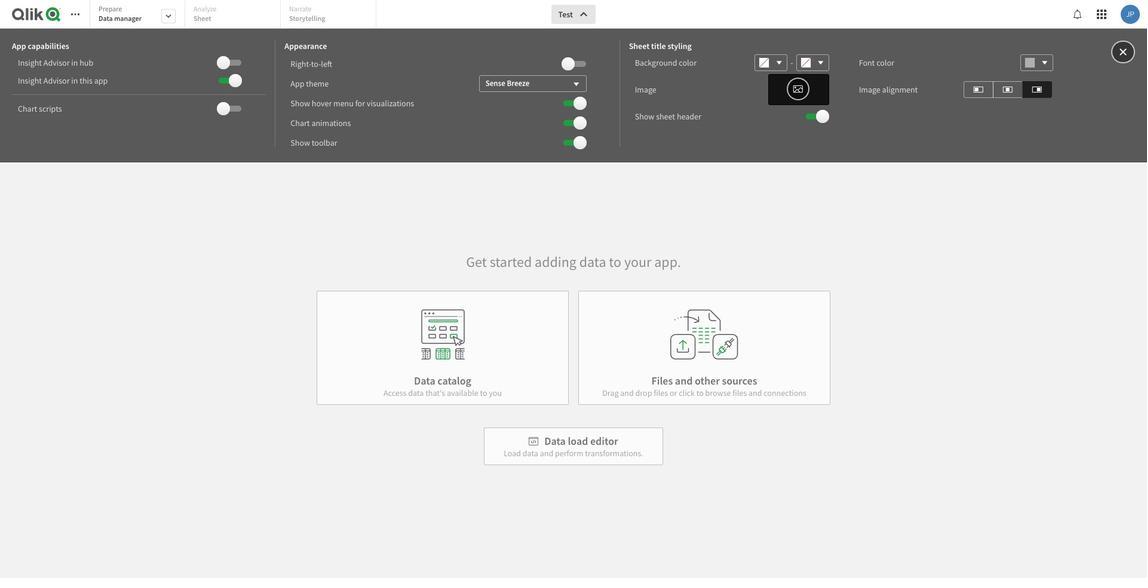 Task type: describe. For each thing, give the bounding box(es) containing it.
show sheet header
[[635, 111, 702, 122]]

hub
[[80, 57, 93, 68]]

1 horizontal spatial to
[[609, 253, 622, 271]]

that's
[[426, 388, 445, 399]]

this
[[80, 75, 93, 86]]

insight advisor in hub
[[18, 57, 93, 68]]

chart for chart scripts
[[18, 103, 37, 114]]

test button
[[551, 5, 596, 24]]

show for show toolbar
[[291, 137, 310, 148]]

title
[[652, 41, 666, 51]]

insight for insight advisor in hub
[[18, 57, 42, 68]]

image for image alignment
[[859, 84, 881, 95]]

toolbar containing test
[[0, 0, 1148, 163]]

font
[[859, 57, 875, 68]]

insight for insight advisor in this app
[[18, 75, 42, 86]]

to inside 'files and other sources drag and drop files or click to browse files and connections'
[[697, 388, 704, 399]]

show toolbar
[[291, 137, 337, 148]]

1 files from the left
[[654, 388, 668, 399]]

in for hub
[[71, 57, 78, 68]]

perform
[[555, 448, 584, 459]]

background
[[635, 57, 678, 68]]

to inside data catalog access data that's available to you
[[480, 388, 487, 399]]

background color
[[635, 57, 697, 68]]

data for to
[[580, 253, 606, 271]]

app.
[[655, 253, 681, 271]]

test
[[559, 9, 573, 20]]

sense
[[486, 78, 506, 88]]

right-to-left
[[291, 58, 332, 69]]

visualizations
[[367, 98, 414, 108]]

2 vertical spatial data
[[523, 448, 539, 459]]

prepare data manager
[[99, 4, 142, 23]]

sheet title styling
[[629, 41, 692, 51]]

data for that's
[[408, 388, 424, 399]]

advisor for hub
[[44, 57, 70, 68]]

color for font color
[[877, 57, 895, 68]]

load data and perform transformations.
[[504, 448, 644, 459]]

get
[[466, 253, 487, 271]]

chart scripts
[[18, 103, 62, 114]]

files and other sources drag and drop files or click to browse files and connections
[[603, 374, 807, 399]]

breeze
[[507, 78, 530, 88]]

image alignment
[[859, 84, 918, 95]]

capabilities
[[28, 41, 69, 51]]

data for data catalog access data that's available to you
[[414, 374, 436, 388]]

app for app theme
[[291, 78, 305, 89]]

and right "drag"
[[621, 388, 634, 399]]

and right the files
[[675, 374, 693, 388]]

app capabilities
[[12, 41, 69, 51]]

access
[[384, 388, 407, 399]]

available
[[447, 388, 479, 399]]

editor
[[591, 435, 619, 448]]

to-
[[311, 58, 321, 69]]

sense breeze
[[486, 78, 530, 88]]

get started adding data to your app.
[[466, 253, 681, 271]]



Task type: locate. For each thing, give the bounding box(es) containing it.
advisor
[[44, 57, 70, 68], [44, 75, 70, 86]]

catalog
[[438, 374, 472, 388]]

right-
[[291, 58, 311, 69]]

files left or
[[654, 388, 668, 399]]

load
[[568, 435, 588, 448]]

data
[[99, 14, 113, 23], [414, 374, 436, 388], [545, 435, 566, 448]]

data right adding
[[580, 253, 606, 271]]

0 horizontal spatial data
[[408, 388, 424, 399]]

other
[[695, 374, 720, 388]]

show left sheet
[[635, 111, 655, 122]]

data
[[580, 253, 606, 271], [408, 388, 424, 399], [523, 448, 539, 459]]

1 image from the left
[[635, 84, 657, 95]]

2 color from the left
[[877, 57, 895, 68]]

align center image
[[1003, 82, 1013, 97]]

1 vertical spatial data
[[414, 374, 436, 388]]

data left the that's in the bottom of the page
[[408, 388, 424, 399]]

0 vertical spatial advisor
[[44, 57, 70, 68]]

manager
[[114, 14, 142, 23]]

1 advisor from the top
[[44, 57, 70, 68]]

2 files from the left
[[733, 388, 747, 399]]

2 vertical spatial show
[[291, 137, 310, 148]]

app
[[94, 75, 108, 86]]

data for data load editor
[[545, 435, 566, 448]]

1 horizontal spatial image
[[859, 84, 881, 95]]

advisor down capabilities
[[44, 57, 70, 68]]

0 horizontal spatial app
[[12, 41, 26, 51]]

2 vertical spatial data
[[545, 435, 566, 448]]

0 vertical spatial data
[[580, 253, 606, 271]]

sheet
[[656, 111, 675, 122]]

data inside data catalog access data that's available to you
[[414, 374, 436, 388]]

select image image
[[793, 82, 804, 96]]

hover
[[312, 98, 332, 108]]

data left catalog
[[414, 374, 436, 388]]

0 horizontal spatial image
[[635, 84, 657, 95]]

image down font
[[859, 84, 881, 95]]

to left you in the bottom left of the page
[[480, 388, 487, 399]]

data right load
[[523, 448, 539, 459]]

advisor for this
[[44, 75, 70, 86]]

app left capabilities
[[12, 41, 26, 51]]

drop
[[636, 388, 652, 399]]

0 horizontal spatial data
[[99, 14, 113, 23]]

appearance
[[285, 41, 327, 51]]

chart
[[18, 103, 37, 114], [291, 117, 310, 128]]

files
[[654, 388, 668, 399], [733, 388, 747, 399]]

app left theme on the top left of the page
[[291, 78, 305, 89]]

data down prepare
[[99, 14, 113, 23]]

0 vertical spatial in
[[71, 57, 78, 68]]

1 insight from the top
[[18, 57, 42, 68]]

show for show hover menu for visualizations
[[291, 98, 310, 108]]

chart animations
[[291, 117, 351, 128]]

0 horizontal spatial chart
[[18, 103, 37, 114]]

image down background
[[635, 84, 657, 95]]

insight advisor in this app
[[18, 75, 108, 86]]

your
[[625, 253, 652, 271]]

1 horizontal spatial data
[[414, 374, 436, 388]]

0 horizontal spatial color
[[679, 57, 697, 68]]

in left this in the left top of the page
[[71, 75, 78, 86]]

theme
[[306, 78, 329, 89]]

toolbar
[[312, 137, 337, 148]]

drag
[[603, 388, 619, 399]]

app for app capabilities
[[12, 41, 26, 51]]

connections
[[764, 388, 807, 399]]

-
[[791, 57, 794, 68]]

sheet
[[629, 41, 650, 51]]

advisor down insight advisor in hub
[[44, 75, 70, 86]]

data catalog access data that's available to you
[[384, 374, 502, 399]]

0 vertical spatial insight
[[18, 57, 42, 68]]

started
[[490, 253, 532, 271]]

2 horizontal spatial to
[[697, 388, 704, 399]]

in for this
[[71, 75, 78, 86]]

1 color from the left
[[679, 57, 697, 68]]

1 vertical spatial show
[[635, 111, 655, 122]]

show left hover
[[291, 98, 310, 108]]

align right image
[[1033, 82, 1042, 97]]

2 image from the left
[[859, 84, 881, 95]]

2 horizontal spatial data
[[545, 435, 566, 448]]

show for show sheet header
[[635, 111, 655, 122]]

toolbar
[[0, 0, 1148, 163]]

menu
[[334, 98, 354, 108]]

font color
[[859, 57, 895, 68]]

in
[[71, 57, 78, 68], [71, 75, 78, 86]]

1 vertical spatial advisor
[[44, 75, 70, 86]]

0 vertical spatial chart
[[18, 103, 37, 114]]

1 horizontal spatial app
[[291, 78, 305, 89]]

to
[[609, 253, 622, 271], [480, 388, 487, 399], [697, 388, 704, 399]]

align left image
[[974, 82, 984, 97]]

transformations.
[[585, 448, 644, 459]]

animations
[[312, 117, 351, 128]]

insight up chart scripts
[[18, 75, 42, 86]]

files
[[652, 374, 673, 388]]

sources
[[722, 374, 758, 388]]

chart up show toolbar
[[291, 117, 310, 128]]

data left load
[[545, 435, 566, 448]]

data inside data catalog access data that's available to you
[[408, 388, 424, 399]]

browse
[[706, 388, 731, 399]]

adding
[[535, 253, 577, 271]]

2 horizontal spatial data
[[580, 253, 606, 271]]

0 horizontal spatial files
[[654, 388, 668, 399]]

1 horizontal spatial color
[[877, 57, 895, 68]]

show
[[291, 98, 310, 108], [635, 111, 655, 122], [291, 137, 310, 148]]

0 vertical spatial data
[[99, 14, 113, 23]]

click
[[679, 388, 695, 399]]

and left perform on the bottom of page
[[540, 448, 554, 459]]

app theme
[[291, 78, 329, 89]]

and left connections
[[749, 388, 762, 399]]

data inside "prepare data manager"
[[99, 14, 113, 23]]

load
[[504, 448, 521, 459]]

close app options image
[[1118, 45, 1129, 59]]

left
[[321, 58, 332, 69]]

header
[[677, 111, 702, 122]]

chart for chart animations
[[291, 117, 310, 128]]

1 vertical spatial chart
[[291, 117, 310, 128]]

color down styling
[[679, 57, 697, 68]]

2 in from the top
[[71, 75, 78, 86]]

app
[[12, 41, 26, 51], [291, 78, 305, 89]]

show hover menu for visualizations
[[291, 98, 414, 108]]

color for background color
[[679, 57, 697, 68]]

1 horizontal spatial data
[[523, 448, 539, 459]]

james peterson image
[[1121, 5, 1140, 24]]

image
[[635, 84, 657, 95], [859, 84, 881, 95]]

styling
[[668, 41, 692, 51]]

insight
[[18, 57, 42, 68], [18, 75, 42, 86]]

1 vertical spatial app
[[291, 78, 305, 89]]

and
[[675, 374, 693, 388], [621, 388, 634, 399], [749, 388, 762, 399], [540, 448, 554, 459]]

you
[[489, 388, 502, 399]]

to left your
[[609, 253, 622, 271]]

chart left scripts on the top of page
[[18, 103, 37, 114]]

0 horizontal spatial to
[[480, 388, 487, 399]]

files right browse
[[733, 388, 747, 399]]

1 vertical spatial data
[[408, 388, 424, 399]]

2 advisor from the top
[[44, 75, 70, 86]]

2 insight from the top
[[18, 75, 42, 86]]

1 vertical spatial in
[[71, 75, 78, 86]]

for
[[355, 98, 365, 108]]

1 vertical spatial insight
[[18, 75, 42, 86]]

alignment
[[883, 84, 918, 95]]

data load editor
[[545, 435, 619, 448]]

color
[[679, 57, 697, 68], [877, 57, 895, 68]]

1 horizontal spatial chart
[[291, 117, 310, 128]]

0 vertical spatial show
[[291, 98, 310, 108]]

insight down app capabilities
[[18, 57, 42, 68]]

0 vertical spatial app
[[12, 41, 26, 51]]

in left hub
[[71, 57, 78, 68]]

to right click
[[697, 388, 704, 399]]

color right font
[[877, 57, 895, 68]]

get started adding data to your app. application
[[0, 0, 1148, 579]]

scripts
[[39, 103, 62, 114]]

prepare
[[99, 4, 122, 13]]

or
[[670, 388, 677, 399]]

sense breeze button
[[479, 75, 587, 92]]

1 in from the top
[[71, 57, 78, 68]]

image for image
[[635, 84, 657, 95]]

show left toolbar
[[291, 137, 310, 148]]

1 horizontal spatial files
[[733, 388, 747, 399]]



Task type: vqa. For each thing, say whether or not it's contained in the screenshot.
bottom Show
yes



